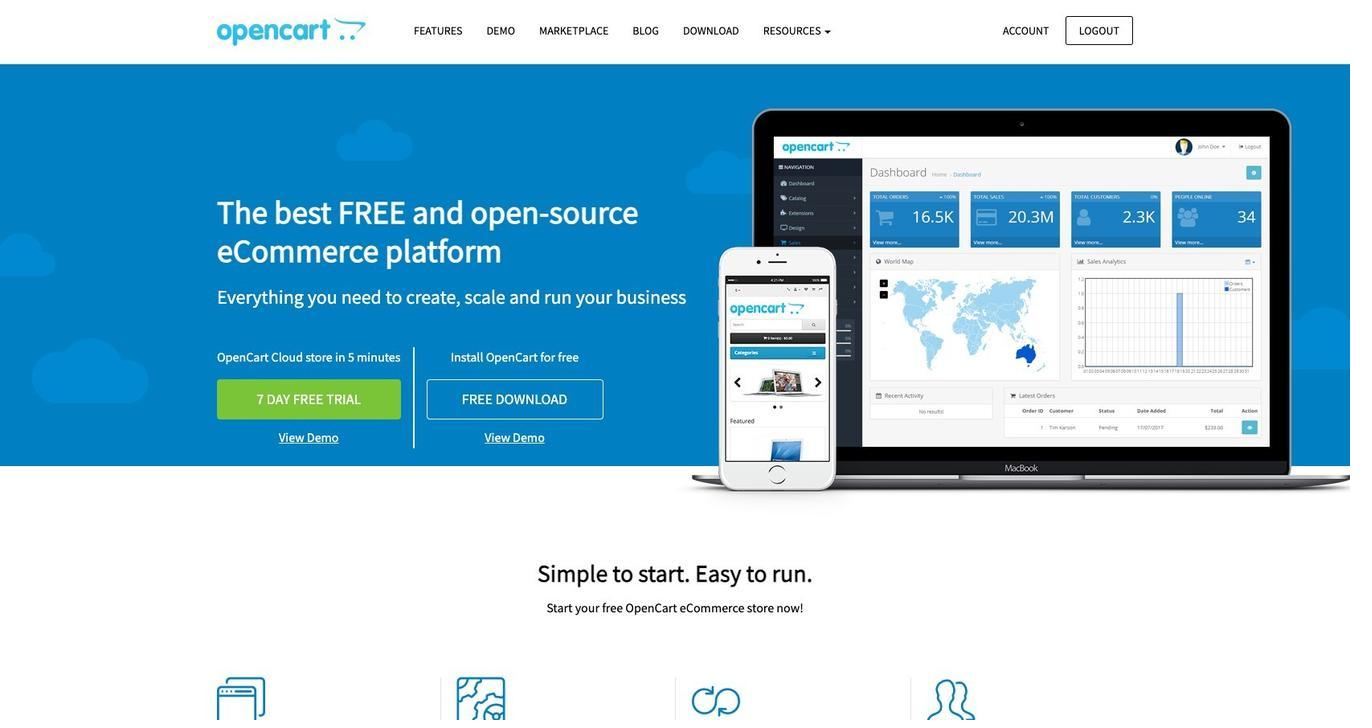 Task type: locate. For each thing, give the bounding box(es) containing it.
opencart - open source shopping cart solution image
[[217, 17, 366, 46]]



Task type: vqa. For each thing, say whether or not it's contained in the screenshot.
excellent within the in a space where speed is crucial. In addition, it's an excellent platform that can help you
no



